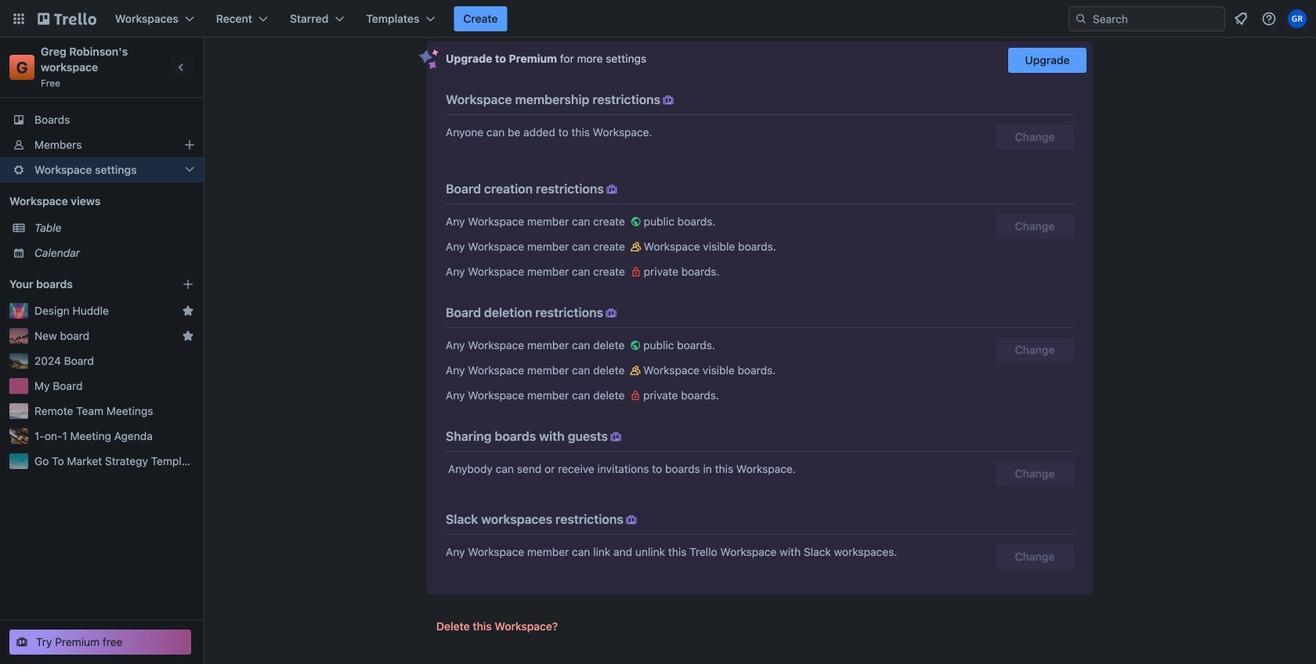 Task type: describe. For each thing, give the bounding box(es) containing it.
add board image
[[182, 278, 194, 291]]

1 starred icon image from the top
[[182, 305, 194, 317]]

0 notifications image
[[1232, 9, 1250, 28]]

search image
[[1075, 13, 1087, 25]]

open information menu image
[[1261, 11, 1277, 27]]

primary element
[[0, 0, 1316, 38]]

2 starred icon image from the top
[[182, 330, 194, 342]]

Search field
[[1069, 6, 1225, 31]]



Task type: vqa. For each thing, say whether or not it's contained in the screenshot.
Jeremy Miller (jeremymiller198) icon
no



Task type: locate. For each thing, give the bounding box(es) containing it.
sm image
[[628, 214, 644, 230], [628, 264, 644, 280], [628, 363, 643, 378], [628, 388, 643, 403], [608, 429, 624, 445]]

sparkle image
[[419, 49, 439, 70]]

workspace navigation collapse icon image
[[171, 56, 193, 78]]

sm image
[[661, 92, 676, 108], [604, 182, 620, 197], [628, 239, 644, 255], [603, 306, 619, 321], [628, 338, 643, 353], [624, 512, 639, 528]]

greg robinson (gregrobinson96) image
[[1288, 9, 1307, 28]]

back to home image
[[38, 6, 96, 31]]

your boards with 7 items element
[[9, 275, 158, 294]]

0 vertical spatial starred icon image
[[182, 305, 194, 317]]

starred icon image
[[182, 305, 194, 317], [182, 330, 194, 342]]

1 vertical spatial starred icon image
[[182, 330, 194, 342]]



